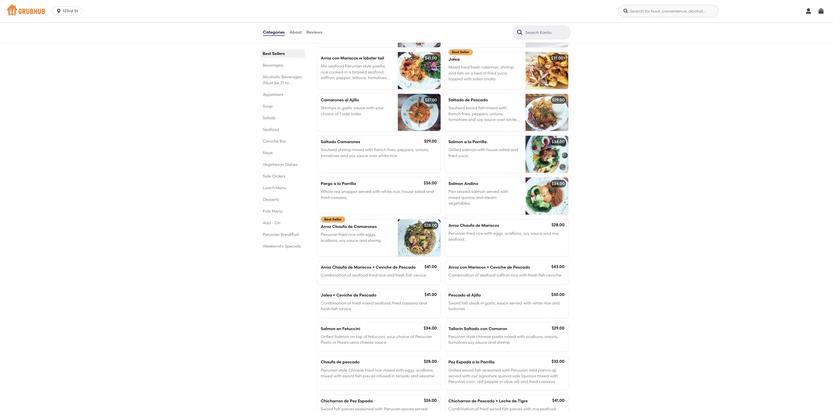 Task type: locate. For each thing, give the bounding box(es) containing it.
rice. inside sauteed sword fish mixed with french fries, peppers, onions, tomatoes and soy sauce over white rice.
[[449, 123, 457, 128]]

a
[[330, 28, 333, 33], [349, 70, 351, 75], [471, 71, 473, 76], [464, 140, 467, 145], [334, 182, 336, 186], [472, 360, 475, 365]]

seafood.
[[449, 237, 465, 242]]

svg image
[[805, 8, 812, 15], [56, 8, 62, 14], [623, 8, 629, 14]]

0 vertical spatial house
[[486, 148, 498, 153]]

1 horizontal spatial whole
[[449, 22, 461, 27]]

fish
[[369, 22, 375, 27], [457, 71, 464, 76], [478, 106, 485, 111], [406, 273, 413, 278], [539, 273, 545, 278], [462, 301, 468, 306], [331, 307, 338, 312], [475, 368, 481, 373], [355, 374, 362, 379], [334, 407, 341, 412], [502, 407, 509, 412]]

1 vertical spatial on
[[353, 81, 358, 86]]

salad
[[341, 81, 352, 86], [499, 148, 510, 153], [415, 190, 425, 195]]

0 horizontal spatial chicharron
[[321, 399, 343, 404]]

best seller for jalea
[[452, 50, 469, 54]]

seasoned for pez espada a la parrilla
[[482, 368, 501, 373]]

alcoholic beverages (must be 21 to purchase) tab
[[263, 74, 303, 92]]

fish down leche
[[502, 407, 509, 412]]

0 horizontal spatial mix
[[532, 407, 539, 412]]

jalea image
[[525, 52, 568, 89]]

combination down chicharron de pescado + leche de tigre
[[449, 407, 474, 412]]

peruvian inside mix seafood peruvian style paella, rice cooked in a braised seafood, saffron, pepper; lettuce, tomatoes and onion salad on the side.
[[345, 64, 362, 69]]

a up yuca.
[[464, 140, 467, 145]]

tallarin saltado con camaron
[[449, 327, 507, 332]]

ajillo up shrimps in garlic sauce with your choice of 1 side order.
[[349, 98, 359, 103]]

$29.00 for peruvian style chinese pasta mixed with scallions, onions, tomatoes soy sauce and shrimp
[[552, 326, 565, 331]]

on left the
[[353, 81, 358, 86]]

choice
[[507, 28, 520, 33], [321, 112, 334, 116], [396, 335, 409, 340]]

served inside whole red snapper steamed with onions, tomatoes, served with choice of white rice or boiled cassava.
[[484, 28, 497, 33]]

seared
[[457, 190, 470, 195]]

tomatoes down saltado de pescado at the top right of page
[[449, 117, 467, 122]]

1 vertical spatial pan
[[449, 190, 456, 195]]

fish up our
[[475, 368, 481, 373]]

0 vertical spatial red
[[462, 22, 468, 27]]

salmon andino image
[[525, 178, 568, 215]]

best for appetizers
[[263, 51, 271, 56]]

salmon down andino
[[471, 190, 486, 195]]

1 chicharron from the left
[[321, 399, 343, 404]]

chicharron de pescado + leche de tigre
[[449, 399, 528, 404]]

0 horizontal spatial peppers,
[[397, 148, 415, 153]]

pan
[[321, 22, 328, 27], [449, 190, 456, 195]]

svg image inside 123rd st button
[[56, 8, 62, 14]]

in inside "peruvian style chinese fried rice mixed with eggs, scallions, mixed with sword fish pieces infused in teriyaki and sesame"
[[391, 374, 395, 379]]

fish inside combination of fried sword fish pieces with mix seafood
[[502, 407, 509, 412]]

0 horizontal spatial svg image
[[56, 8, 62, 14]]

2 vertical spatial $29.00
[[552, 326, 565, 331]]

with
[[504, 22, 512, 27], [321, 28, 329, 33], [498, 28, 506, 33], [335, 34, 343, 38], [464, 77, 472, 82], [366, 106, 374, 111], [499, 106, 507, 111], [365, 148, 373, 153], [477, 148, 485, 153], [372, 190, 380, 195], [500, 190, 508, 195], [484, 232, 492, 236], [357, 233, 365, 238], [519, 273, 527, 278], [523, 301, 531, 306], [517, 335, 525, 340], [396, 368, 404, 373], [502, 368, 510, 373], [334, 374, 342, 379], [462, 374, 470, 379], [550, 374, 558, 379], [375, 407, 383, 412], [523, 407, 531, 412]]

de
[[465, 98, 470, 103], [476, 223, 481, 228], [348, 225, 353, 229], [348, 265, 353, 270], [393, 265, 398, 270], [507, 265, 512, 270], [353, 293, 358, 298], [336, 360, 341, 365], [344, 399, 349, 404], [472, 399, 477, 404], [512, 399, 517, 404]]

fish down jalea + ceviche de pescado
[[331, 307, 338, 312]]

sword up our
[[462, 368, 474, 373]]

red inside whole red snapper steamed with onions, tomatoes, served with choice of white rice or boiled cassava.
[[462, 22, 468, 27]]

Search for food, convenience, alcohol... search field
[[619, 5, 718, 17]]

best for $31.00
[[452, 50, 459, 54]]

cassava.
[[491, 34, 508, 38], [331, 195, 348, 200], [539, 380, 556, 385]]

0 vertical spatial choice
[[507, 28, 520, 33]]

0 horizontal spatial red
[[334, 190, 341, 195]]

corn,
[[466, 380, 476, 385]]

best sellers
[[263, 51, 285, 56]]

peruvian inside peruvian style chinese pasta mixed with scallions, onions, tomatoes soy sauce and shrimp
[[449, 335, 465, 340]]

eggs, inside peruvian fried rice with eggs, scallions, soy sauce and mix seafood.
[[493, 232, 504, 236]]

soy
[[477, 117, 483, 122], [349, 154, 356, 158], [523, 232, 530, 236], [339, 238, 346, 243], [468, 341, 475, 346]]

fried down "arroz chaufa de camarones" at bottom
[[339, 233, 347, 238]]

snapper
[[469, 22, 485, 27], [341, 190, 358, 195]]

0 vertical spatial la
[[468, 140, 472, 145]]

topped inside mixed fried fresh calamari, shrimp and fish on a bed of fried yuca topped with salsa criolla.
[[449, 77, 463, 82]]

sauteed for sauteed shrimp mixed with french fries, peppers, onions, tomatoes and soy sauce over white rice.
[[321, 148, 337, 153]]

sauce
[[371, 28, 383, 33], [354, 106, 365, 111], [484, 117, 496, 122], [356, 154, 368, 158], [531, 232, 542, 236], [347, 238, 358, 243], [497, 301, 509, 306], [375, 341, 386, 346], [476, 341, 487, 346]]

tallarin
[[449, 327, 463, 332]]

pan fried seasonal white fish topped with a creamy seafood aji sauce served with white rice. button
[[317, 10, 441, 47]]

arroz for arroz chaufa de camarones
[[321, 225, 331, 229]]

best
[[452, 50, 459, 54], [263, 51, 271, 56], [324, 218, 332, 222]]

0 horizontal spatial eggs,
[[366, 233, 376, 238]]

fried inside grilled sword fish seasoned with peruvian mild panca aji served with our signature quinoa side (quinoa mixed with peruvian corn, red pepper in olive oil) and fried cassava.
[[529, 380, 538, 385]]

0 vertical spatial seasoned
[[482, 368, 501, 373]]

mix
[[321, 64, 327, 69]]

al
[[345, 98, 348, 103], [467, 293, 470, 298]]

combination up pescado al ajillo
[[449, 273, 474, 278]]

salmon up seared
[[449, 182, 463, 186]]

rice inside "peruvian style chinese fried rice mixed with eggs, scallions, mixed with sword fish pieces infused in teriyaki and sesame"
[[375, 368, 382, 373]]

fried down pargo
[[321, 195, 330, 200]]

teriyaki
[[396, 374, 410, 379]]

0 vertical spatial french
[[449, 112, 461, 116]]

style for peruvian style chinese fried rice mixed with eggs, scallions, mixed with sword fish pieces infused in teriyaki and sesame
[[339, 368, 347, 373]]

fish inside sauteed sword fish mixed with french fries, peppers, onions, tomatoes and soy sauce over white rice.
[[478, 106, 485, 111]]

breakfast
[[281, 233, 299, 237]]

$28.00 for peruvian style chinese fried rice mixed with eggs, scallions, mixed with sword fish pieces infused in teriyaki and sesame
[[424, 360, 437, 365]]

house right rice,
[[402, 190, 414, 195]]

arroz con mariscos + ceviche de pescado
[[449, 265, 530, 270]]

pan up the reviews
[[321, 22, 328, 27]]

0 horizontal spatial or
[[332, 341, 336, 346]]

2 chicharron from the left
[[449, 399, 471, 404]]

0 vertical spatial beverages
[[263, 63, 283, 68]]

sword down the chicharron de pez espada
[[321, 407, 333, 412]]

or inside grilled  salmon on top of fetuccini, your choice of  peruvian pesto or huancaina cheese sauce
[[332, 341, 336, 346]]

0 vertical spatial salmon
[[462, 148, 476, 153]]

shrimp up yuca
[[501, 65, 514, 70]]

kids menu
[[263, 209, 282, 214]]

a inside mixed fried fresh calamari, shrimp and fish on a bed of fried yuca topped with salsa criolla.
[[471, 71, 473, 76]]

soy inside sauteed sword fish mixed with french fries, peppers, onions, tomatoes and soy sauce over white rice.
[[477, 117, 483, 122]]

salad inside whole red snapper served with white rice, house salad and fried cassava.
[[415, 190, 425, 195]]

red up tomatoes,
[[462, 22, 468, 27]]

sesame
[[419, 374, 434, 379]]

fries,
[[462, 112, 471, 116], [387, 148, 397, 153]]

1 horizontal spatial eggs,
[[405, 368, 415, 373]]

sauteed for sauteed sword fish mixed with french fries, peppers, onions, tomatoes and soy sauce over white rice.
[[449, 106, 465, 111]]

1 vertical spatial seafood,
[[375, 301, 391, 306]]

garlic down camarones al ajillo
[[342, 106, 353, 111]]

0 vertical spatial aji
[[366, 28, 370, 33]]

fried inside peruvian fried rice with eggs, scallions, soy sauce and mix seafood.
[[466, 232, 475, 236]]

fried down arroz chaufa de mariscos
[[466, 232, 475, 236]]

0 horizontal spatial rice.
[[355, 34, 363, 38]]

sword
[[466, 106, 477, 111], [462, 368, 474, 373], [343, 374, 354, 379], [490, 407, 501, 412]]

peruvian breakfast tab
[[263, 232, 303, 238]]

1 vertical spatial parrilla
[[342, 182, 356, 186]]

seasoned up 'signature'
[[482, 368, 501, 373]]

white inside whole red snapper steamed with onions, tomatoes, served with choice of white rice or boiled cassava.
[[453, 34, 464, 38]]

a right pargo
[[334, 182, 336, 186]]

calamari,
[[481, 65, 500, 70]]

desserts tab
[[263, 197, 303, 203]]

quinoa up olive
[[498, 374, 512, 379]]

0 vertical spatial espada
[[456, 360, 471, 365]]

1 vertical spatial garlic
[[485, 301, 496, 306]]

kids menu tab
[[263, 209, 303, 215]]

1 vertical spatial side
[[512, 374, 520, 379]]

seasoned inside sword fish pieces seasoned with peruvian spices served
[[355, 407, 374, 412]]

pieces inside sword fish pieces seasoned with peruvian spices served
[[341, 407, 354, 412]]

0 horizontal spatial whole
[[321, 190, 333, 195]]

house down salmon a la parrilla
[[486, 148, 498, 153]]

style inside peruvian style chinese pasta mixed with scallions, onions, tomatoes soy sauce and shrimp
[[466, 335, 475, 340]]

1 vertical spatial seasoned
[[355, 407, 374, 412]]

$34.00 for pan seared salmon served with mixed quinoa and steam vegetables.
[[552, 182, 565, 186]]

saffron,
[[321, 76, 335, 80]]

aji inside grilled sword fish seasoned with peruvian mild panca aji served with our signature quinoa side (quinoa mixed with peruvian corn, red pepper in olive oil) and fried cassava.
[[552, 368, 556, 373]]

ajillo for camarones al ajillo
[[349, 98, 359, 103]]

2 horizontal spatial eggs,
[[493, 232, 504, 236]]

with inside "peruvian fried rice with eggs, scallions, soy sauce and shirmp"
[[357, 233, 365, 238]]

menu down side orders 'tab' at the top left of page
[[275, 186, 286, 191]]

seafood inside pan fried seasonal white fish topped with a creamy seafood aji sauce served with white rice.
[[349, 28, 365, 33]]

style inside "peruvian style chinese fried rice mixed with eggs, scallions, mixed with sword fish pieces infused in teriyaki and sesame"
[[339, 368, 347, 373]]

huancaina
[[337, 341, 359, 346]]

seasoned inside grilled sword fish seasoned with peruvian mild panca aji served with our signature quinoa side (quinoa mixed with peruvian corn, red pepper in olive oil) and fried cassava.
[[482, 368, 501, 373]]

mixed down saltado camarones
[[352, 148, 364, 153]]

$32.00
[[552, 360, 565, 365]]

eggs, down arroz chaufa de mariscos
[[493, 232, 504, 236]]

grilled down pez espada a la parrilla
[[449, 368, 461, 373]]

sudado de pargo image
[[525, 10, 568, 47]]

1 vertical spatial salad
[[499, 148, 510, 153]]

1 horizontal spatial over
[[497, 117, 505, 122]]

tomatoes up side.
[[368, 76, 387, 80]]

st
[[74, 9, 78, 13]]

seafood,
[[368, 70, 385, 75], [375, 301, 391, 306]]

best seller up "mixed"
[[452, 50, 469, 54]]

fried
[[329, 22, 338, 27], [461, 65, 470, 70], [488, 71, 496, 76], [449, 154, 457, 158], [321, 195, 330, 200], [466, 232, 475, 236], [339, 233, 347, 238], [369, 273, 378, 278], [352, 301, 361, 306], [392, 301, 401, 306], [365, 368, 374, 373], [529, 380, 538, 385], [480, 407, 489, 412]]

your inside shrimps in garlic sauce with your choice of 1 side order.
[[375, 106, 384, 111]]

fish inside mixed fried fresh calamari, shrimp and fish on a bed of fried yuca topped with salsa criolla.
[[457, 71, 464, 76]]

combination for chaufa
[[321, 273, 346, 278]]

aji down $32.00
[[552, 368, 556, 373]]

red for cassava.
[[334, 190, 341, 195]]

salmon for salmon
[[449, 140, 463, 145]]

steak
[[469, 301, 480, 306]]

and inside mixed fried fresh calamari, shrimp and fish on a bed of fried yuca topped with salsa criolla.
[[449, 71, 456, 76]]

fried left cassava
[[392, 301, 401, 306]]

grilled inside grilled salmon with house salad and fried yuca.
[[449, 148, 461, 153]]

and inside "peruvian fried rice with eggs, scallions, soy sauce and shirmp"
[[359, 238, 367, 243]]

2 vertical spatial la
[[476, 360, 480, 365]]

on left the bed
[[465, 71, 470, 76]]

soy inside peruvian style chinese pasta mixed with scallions, onions, tomatoes soy sauce and shrimp
[[468, 341, 475, 346]]

2 vertical spatial style
[[339, 368, 347, 373]]

1 vertical spatial grilled
[[321, 335, 334, 340]]

fried up creamy
[[329, 22, 338, 27]]

pieces down "chinese"
[[363, 374, 375, 379]]

snapper for steamed
[[469, 22, 485, 27]]

combination down jalea + ceviche de pescado
[[321, 301, 346, 306]]

with inside combination of fried sword fish pieces with mix seafood
[[523, 407, 531, 412]]

steam
[[484, 195, 497, 200]]

1 horizontal spatial chicharron
[[449, 399, 471, 404]]

1 vertical spatial seller
[[332, 218, 342, 222]]

2 vertical spatial parrilla
[[480, 360, 495, 365]]

$34.00 for grilled salmon with house salad and fried yuca.
[[552, 140, 565, 145]]

fish down saltado de pescado at the top right of page
[[478, 106, 485, 111]]

grilled for grilled  salmon on top of fetuccini, your choice of  peruvian pesto or huancaina cheese sauce
[[321, 335, 334, 340]]

salmon en fetuccini
[[321, 327, 360, 332]]

con up cooked
[[332, 56, 340, 61]]

paella,
[[373, 64, 386, 69]]

1 horizontal spatial svg image
[[623, 8, 629, 14]]

seller down tomatoes,
[[460, 50, 469, 54]]

sellers
[[272, 51, 285, 56]]

or down tomatoes,
[[473, 34, 477, 38]]

side right 1 on the left of page
[[342, 112, 350, 116]]

sauteed sword fish mixed with french fries, peppers, onions, tomatoes and soy sauce over white rice.
[[449, 106, 517, 128]]

1 horizontal spatial la
[[468, 140, 472, 145]]

0 vertical spatial con
[[332, 56, 340, 61]]

meat tab
[[263, 150, 303, 156]]

quinoa down seared
[[461, 195, 475, 200]]

with inside the 'sword fish steak in garlic sauce served with white rice and tostones'
[[523, 301, 531, 306]]

1
[[340, 112, 341, 116]]

fish down "chinese"
[[355, 374, 362, 379]]

seasoned for chicharron de pez espada
[[355, 407, 374, 412]]

rice. inside the sauteed shrimp mixed with french fries, peppers, onions, tomatoes and soy sauce over white rice.
[[390, 154, 398, 158]]

1 vertical spatial snapper
[[341, 190, 358, 195]]

1 horizontal spatial rice.
[[390, 154, 398, 158]]

best up "mixed"
[[452, 50, 459, 54]]

1 vertical spatial peppers,
[[397, 148, 415, 153]]

mixed inside combination of fried mixed seafood, fried cassava and fresh fish cevice
[[362, 301, 374, 306]]

eggs, up shirmp
[[366, 233, 376, 238]]

1 horizontal spatial style
[[363, 64, 372, 69]]

0 vertical spatial rice.
[[355, 34, 363, 38]]

1 horizontal spatial ajillo
[[471, 293, 481, 298]]

ajillo up steak
[[471, 293, 481, 298]]

ceviche
[[546, 273, 561, 278]]

aji inside pan fried seasonal white fish topped with a creamy seafood aji sauce served with white rice.
[[366, 28, 370, 33]]

fish down pescado al ajillo
[[462, 301, 468, 306]]

1 vertical spatial al
[[467, 293, 470, 298]]

peruvian inside "peruvian style chinese fried rice mixed with eggs, scallions, mixed with sword fish pieces infused in teriyaki and sesame"
[[321, 368, 338, 373]]

in inside grilled sword fish seasoned with peruvian mild panca aji served with our signature quinoa side (quinoa mixed with peruvian corn, red pepper in olive oil) and fried cassava.
[[500, 380, 503, 385]]

beverages down best sellers
[[263, 63, 283, 68]]

in right the infused
[[391, 374, 395, 379]]

served inside the 'sword fish steak in garlic sauce served with white rice and tostones'
[[510, 301, 522, 306]]

1 horizontal spatial red
[[462, 22, 468, 27]]

leche
[[499, 399, 511, 404]]

mixed right pasta
[[504, 335, 516, 340]]

pez
[[449, 360, 455, 365], [350, 399, 357, 404]]

sword down "chinese"
[[343, 374, 354, 379]]

over inside sauteed sword fish mixed with french fries, peppers, onions, tomatoes and soy sauce over white rice.
[[497, 117, 505, 122]]

cassava. down panca
[[539, 380, 556, 385]]

to
[[285, 81, 289, 86]]

0 vertical spatial pan
[[321, 22, 328, 27]]

1 horizontal spatial choice
[[396, 335, 409, 340]]

rice. for tomatoes
[[449, 123, 457, 128]]

al for pescado
[[467, 293, 470, 298]]

$28.00 for peruvian fried rice with eggs, scallions, soy sauce and mix seafood.
[[552, 223, 565, 228]]

house
[[486, 148, 498, 153], [402, 190, 414, 195]]

$29.00
[[552, 98, 565, 103], [424, 139, 437, 144], [552, 326, 565, 331]]

tomatoes down tallarin
[[449, 341, 467, 346]]

sauce inside shrimps in garlic sauce with your choice of 1 side order.
[[354, 106, 365, 111]]

on inside mix seafood peruvian style paella, rice cooked in a braised seafood, saffron, pepper; lettuce, tomatoes and onion salad on the side.
[[353, 81, 358, 86]]

peruvian
[[345, 64, 362, 69], [449, 232, 465, 236], [263, 233, 280, 237], [321, 233, 338, 238], [415, 335, 432, 340], [449, 335, 465, 340], [321, 368, 338, 373], [511, 368, 528, 373], [449, 380, 465, 385], [384, 407, 401, 412]]

camarones up shirmp
[[354, 225, 377, 229]]

seafood, inside combination of fried mixed seafood, fried cassava and fresh fish cevice
[[375, 301, 391, 306]]

1 horizontal spatial or
[[473, 34, 477, 38]]

sword fish pieces seasoned with peruvian spices served
[[321, 407, 428, 413]]

your inside grilled  salmon on top of fetuccini, your choice of  peruvian pesto or huancaina cheese sauce
[[387, 335, 395, 340]]

lettuce,
[[352, 76, 367, 80]]

parrilla right pargo
[[342, 182, 356, 186]]

0 horizontal spatial style
[[339, 368, 347, 373]]

tomatoes down saltado camarones
[[321, 154, 339, 158]]

fish inside the 'sword fish steak in garlic sauce served with white rice and tostones'
[[462, 301, 468, 306]]

seller up "arroz chaufa de camarones" at bottom
[[332, 218, 342, 222]]

served inside sword fish pieces seasoned with peruvian spices served
[[415, 407, 428, 412]]

in up pepper;
[[344, 70, 348, 75]]

shrimp inside mixed fried fresh calamari, shrimp and fish on a bed of fried yuca topped with salsa criolla.
[[501, 65, 514, 70]]

menu right the 'kids'
[[272, 209, 282, 214]]

2 vertical spatial on
[[350, 335, 355, 340]]

salmon left the en
[[321, 327, 336, 332]]

mixed inside grilled sword fish seasoned with peruvian mild panca aji served with our signature quinoa side (quinoa mixed with peruvian corn, red pepper in olive oil) and fried cassava.
[[537, 374, 549, 379]]

w
[[359, 56, 362, 61]]

chicharron
[[321, 399, 343, 404], [449, 399, 471, 404]]

0 vertical spatial seafood,
[[368, 70, 385, 75]]

combination up jalea + ceviche de pescado
[[321, 273, 346, 278]]

combination for con
[[449, 273, 474, 278]]

fetuccini,
[[368, 335, 386, 340]]

best seller
[[452, 50, 469, 54], [324, 218, 342, 222]]

saltado for saltado de pescado
[[449, 98, 464, 103]]

desserts
[[263, 198, 279, 202]]

1 horizontal spatial sauteed
[[449, 106, 465, 111]]

2 horizontal spatial cassava.
[[539, 380, 556, 385]]

and
[[449, 71, 456, 76], [321, 81, 329, 86], [468, 117, 476, 122], [511, 148, 518, 153], [340, 154, 348, 158], [426, 190, 434, 195], [476, 195, 483, 200], [543, 232, 551, 236], [359, 238, 367, 243], [387, 273, 394, 278], [419, 301, 427, 306], [552, 301, 560, 306], [488, 341, 496, 346], [411, 374, 419, 379], [521, 380, 528, 385]]

arroz for arroz con mariscos w lobster tail
[[321, 56, 331, 61]]

sauteed down saltado de pescado at the top right of page
[[449, 106, 465, 111]]

tomatoes
[[368, 76, 387, 80], [449, 117, 467, 122], [321, 154, 339, 158], [449, 341, 467, 346]]

la up yuca.
[[468, 140, 472, 145]]

1 vertical spatial fries,
[[387, 148, 397, 153]]

la for salmon
[[468, 140, 472, 145]]

con up pescado al ajillo
[[460, 265, 467, 270]]

be
[[274, 81, 279, 86]]

2 horizontal spatial salad
[[499, 148, 510, 153]]

peruvian inside tab
[[263, 233, 280, 237]]

0 vertical spatial style
[[363, 64, 372, 69]]

chaufa for arroz chaufa de mariscos + ceviche de pescado
[[332, 265, 347, 270]]

salmon inside grilled  salmon on top of fetuccini, your choice of  peruvian pesto or huancaina cheese sauce
[[334, 335, 349, 340]]

1 vertical spatial or
[[332, 341, 336, 346]]

0 horizontal spatial seller
[[332, 218, 342, 222]]

soup
[[263, 104, 273, 109]]

salmon down salmon en fetuccini
[[334, 335, 349, 340]]

grilled up pesto
[[321, 335, 334, 340]]

0 horizontal spatial garlic
[[342, 106, 353, 111]]

1 vertical spatial sword
[[321, 407, 333, 412]]

pieces inside combination of fried sword fish pieces with mix seafood
[[510, 407, 522, 412]]

white inside sauteed sword fish mixed with french fries, peppers, onions, tomatoes and soy sauce over white rice.
[[506, 117, 517, 122]]

2 horizontal spatial svg image
[[805, 8, 812, 15]]

seafood, left cassava
[[375, 301, 391, 306]]

sword inside "peruvian style chinese fried rice mixed with eggs, scallions, mixed with sword fish pieces infused in teriyaki and sesame"
[[343, 374, 354, 379]]

0 vertical spatial quinoa
[[461, 195, 475, 200]]

served inside pan fried seasonal white fish topped with a creamy seafood aji sauce served with white rice.
[[321, 34, 334, 38]]

combination for de
[[449, 407, 474, 412]]

0 horizontal spatial best
[[263, 51, 271, 56]]

$31.00
[[551, 56, 563, 61]]

style down lobster
[[363, 64, 372, 69]]

choice inside grilled  salmon on top of fetuccini, your choice of  peruvian pesto or huancaina cheese sauce
[[396, 335, 409, 340]]

pasta
[[492, 335, 503, 340]]

0 horizontal spatial your
[[375, 106, 384, 111]]

served inside whole red snapper served with white rice, house salad and fried cassava.
[[358, 190, 371, 195]]

garlic right steak
[[485, 301, 496, 306]]

best seller up "arroz chaufa de camarones" at bottom
[[324, 218, 342, 222]]

salmon for seared
[[449, 182, 463, 186]]

al up shrimps in garlic sauce with your choice of 1 side order.
[[345, 98, 348, 103]]

salmon up yuca.
[[449, 140, 463, 145]]

espada up sword fish pieces seasoned with peruvian spices served
[[358, 399, 373, 404]]

red down pargo a la parrilla
[[334, 190, 341, 195]]

0 vertical spatial or
[[473, 34, 477, 38]]

parrilla up grilled salmon with house salad and fried yuca.
[[473, 140, 487, 145]]

la
[[468, 140, 472, 145], [337, 182, 341, 186], [476, 360, 480, 365]]

in
[[344, 70, 348, 75], [337, 106, 341, 111], [481, 301, 484, 306], [391, 374, 395, 379], [500, 380, 503, 385]]

la up our
[[476, 360, 480, 365]]

arroz con mariscos w lobster tail image
[[398, 52, 441, 89]]

0 horizontal spatial sauteed
[[321, 148, 337, 153]]

mixed inside peruvian style chinese pasta mixed with scallions, onions, tomatoes soy sauce and shrimp
[[504, 335, 516, 340]]

1 horizontal spatial french
[[449, 112, 461, 116]]

1 horizontal spatial salad
[[415, 190, 425, 195]]

1 vertical spatial over
[[369, 154, 377, 158]]

on left top
[[350, 335, 355, 340]]

1 vertical spatial espada
[[358, 399, 373, 404]]

1 horizontal spatial seller
[[460, 50, 469, 54]]

in right steak
[[481, 301, 484, 306]]

arroz chaufa de mariscos
[[449, 223, 499, 228]]

grilled for grilled salmon with house salad and fried yuca.
[[449, 148, 461, 153]]

quinoa inside grilled sword fish seasoned with peruvian mild panca aji served with our signature quinoa side (quinoa mixed with peruvian corn, red pepper in olive oil) and fried cassava.
[[498, 374, 512, 379]]

red for white
[[462, 22, 468, 27]]

soy inside peruvian fried rice with eggs, scallions, soy sauce and mix seafood.
[[523, 232, 530, 236]]

0 horizontal spatial con
[[332, 56, 340, 61]]

1 vertical spatial $29.00
[[424, 139, 437, 144]]

of
[[449, 34, 452, 38], [483, 71, 487, 76], [335, 112, 339, 116], [347, 273, 351, 278], [475, 273, 479, 278], [347, 301, 351, 306], [364, 335, 367, 340], [410, 335, 414, 340], [475, 407, 479, 412]]

pieces down the chicharron de pez espada
[[341, 407, 354, 412]]

style for peruvian style chinese pasta mixed with scallions, onions, tomatoes soy sauce and shrimp
[[466, 335, 475, 340]]

0 vertical spatial fries,
[[462, 112, 471, 116]]

fried inside combination of fried sword fish pieces with mix seafood
[[480, 407, 489, 412]]

0 vertical spatial seller
[[460, 50, 469, 54]]

peruvian fried rice with eggs, scallions, soy sauce and shirmp
[[321, 233, 381, 243]]

salmon
[[462, 148, 476, 153], [471, 190, 486, 195]]

sauteed down saltado camarones
[[321, 148, 337, 153]]

0 vertical spatial saltado
[[449, 98, 464, 103]]

arroz chaufa de camarones image
[[398, 220, 441, 257]]

mixed down panca
[[537, 374, 549, 379]]

shrimp
[[501, 65, 514, 70], [338, 148, 351, 153], [497, 341, 510, 346]]

fried inside whole red snapper served with white rice, house salad and fried cassava.
[[321, 195, 330, 200]]

topped
[[376, 22, 391, 27], [449, 77, 463, 82]]

al up steak
[[467, 293, 470, 298]]

0 vertical spatial over
[[497, 117, 505, 122]]

0 vertical spatial whole
[[449, 22, 461, 27]]

red inside whole red snapper served with white rice, house salad and fried cassava.
[[334, 190, 341, 195]]

rice,
[[393, 190, 401, 195]]

a left the bed
[[471, 71, 473, 76]]

21
[[280, 81, 284, 86]]

0 horizontal spatial al
[[345, 98, 348, 103]]

1 horizontal spatial snapper
[[469, 22, 485, 27]]

sword for sword fish steak in garlic sauce served with white rice and tostones
[[449, 301, 461, 306]]

with inside mixed fried fresh calamari, shrimp and fish on a bed of fried yuca topped with salsa criolla.
[[464, 77, 472, 82]]

peruvian style chinese pasta mixed with scallions, onions, tomatoes soy sauce and shrimp
[[449, 335, 558, 346]]

and inside sauteed sword fish mixed with french fries, peppers, onions, tomatoes and soy sauce over white rice.
[[468, 117, 476, 122]]

1 vertical spatial $34.00
[[552, 182, 565, 186]]

garlic inside the 'sword fish steak in garlic sauce served with white rice and tostones'
[[485, 301, 496, 306]]

la right pargo
[[337, 182, 341, 186]]

and inside whole red snapper served with white rice, house salad and fried cassava.
[[426, 190, 434, 195]]

fried left yuca.
[[449, 154, 457, 158]]

2 vertical spatial cassava.
[[539, 380, 556, 385]]

onion
[[329, 81, 340, 86]]

pescado al ajillo
[[449, 293, 481, 298]]

fried down jalea + ceviche de pescado
[[352, 301, 361, 306]]

0 horizontal spatial best seller
[[324, 218, 342, 222]]

categories
[[263, 30, 285, 35]]

arroz for arroz con mariscos + ceviche de pescado
[[449, 265, 459, 270]]

mixed down jalea + ceviche de pescado
[[362, 301, 374, 306]]

grilled up yuca.
[[449, 148, 461, 153]]

eggs, up teriyaki
[[405, 368, 415, 373]]

beverages up to
[[282, 75, 302, 80]]

best for $28.00
[[324, 218, 332, 222]]

with inside whole red snapper served with white rice, house salad and fried cassava.
[[372, 190, 380, 195]]

cassava. down steamed
[[491, 34, 508, 38]]

cassava. down pargo a la parrilla
[[331, 195, 348, 200]]

grilled
[[449, 148, 461, 153], [321, 335, 334, 340], [449, 368, 461, 373]]

combination for +
[[321, 301, 346, 306]]

or right pesto
[[332, 341, 336, 346]]

onions, inside sauteed sword fish mixed with french fries, peppers, onions, tomatoes and soy sauce over white rice.
[[490, 112, 504, 116]]

sauteed inside sauteed sword fish mixed with french fries, peppers, onions, tomatoes and soy sauce over white rice.
[[449, 106, 465, 111]]

weekend's specials tab
[[263, 244, 303, 250]]

choice inside shrimps in garlic sauce with your choice of 1 side order.
[[321, 112, 334, 116]]

1 vertical spatial topped
[[449, 77, 463, 82]]

svg image
[[818, 8, 825, 15]]

camarones al ajillo image
[[398, 94, 441, 131]]

shrimp down pasta
[[497, 341, 510, 346]]

1 vertical spatial french
[[374, 148, 387, 153]]

ceviche
[[263, 139, 279, 144], [376, 265, 392, 270], [490, 265, 506, 270], [336, 293, 352, 298]]

scallions, inside peruvian fried rice with eggs, scallions, soy sauce and mix seafood.
[[505, 232, 522, 236]]

seafood, down paella,
[[368, 70, 385, 75]]

2 horizontal spatial best
[[452, 50, 459, 54]]

0 horizontal spatial over
[[369, 154, 377, 158]]

1 vertical spatial whole
[[321, 190, 333, 195]]

and inside grilled sword fish seasoned with peruvian mild panca aji served with our signature quinoa side (quinoa mixed with peruvian corn, red pepper in olive oil) and fried cassava.
[[521, 380, 528, 385]]

seasonal
[[339, 22, 356, 27]]

1 horizontal spatial best
[[324, 218, 332, 222]]

1 horizontal spatial fries,
[[462, 112, 471, 116]]

peruvian fried rice with eggs, scallions, soy sauce and mix seafood.
[[449, 232, 559, 242]]

camarones up the sauteed shrimp mixed with french fries, peppers, onions, tomatoes and soy sauce over white rice.
[[337, 140, 360, 145]]

beverages tab
[[263, 62, 303, 68]]

chinese
[[476, 335, 491, 340]]

fish left ceviche
[[539, 273, 545, 278]]

appetizers tab
[[263, 92, 303, 98]]

best seller for arroz chaufa de camarones
[[324, 218, 342, 222]]

onions,
[[449, 28, 462, 33], [490, 112, 504, 116], [416, 148, 429, 153], [545, 335, 558, 340]]

grilled inside grilled  salmon on top of fetuccini, your choice of  peruvian pesto or huancaina cheese sauce
[[321, 335, 334, 340]]

side inside grilled sword fish seasoned with peruvian mild panca aji served with our signature quinoa side (quinoa mixed with peruvian corn, red pepper in olive oil) and fried cassava.
[[512, 374, 520, 379]]

1 vertical spatial ajillo
[[471, 293, 481, 298]]

salmon inside pan seared salmon served with mixed quinoa and steam vegetables.
[[471, 190, 486, 195]]

with inside peruvian style chinese pasta mixed with scallions, onions, tomatoes soy sauce and shrimp
[[517, 335, 525, 340]]

0 horizontal spatial salad
[[341, 81, 352, 86]]



Task type: describe. For each thing, give the bounding box(es) containing it.
grilled salmon with house salad and fried yuca.
[[449, 148, 518, 158]]

cassava. inside grilled sword fish seasoned with peruvian mild panca aji served with our signature quinoa side (quinoa mixed with peruvian corn, red pepper in olive oil) and fried cassava.
[[539, 380, 556, 385]]

tomatoes inside peruvian style chinese pasta mixed with scallions, onions, tomatoes soy sauce and shrimp
[[449, 341, 467, 346]]

whole red snapper served with white rice, house salad and fried cassava.
[[321, 190, 434, 200]]

0 vertical spatial camarones
[[321, 98, 344, 103]]

peruvian inside sword fish pieces seasoned with peruvian spices served
[[384, 407, 401, 412]]

categories button
[[263, 22, 285, 43]]

fried down arroz chaufa de mariscos + ceviche de pescado
[[369, 273, 378, 278]]

side.
[[366, 81, 375, 86]]

salmon a la parrilla image
[[525, 136, 568, 173]]

and inside peruvian style chinese pasta mixed with scallions, onions, tomatoes soy sauce and shrimp
[[488, 341, 496, 346]]

salmon for salmon
[[321, 327, 336, 332]]

pescado a lo macho image
[[398, 10, 441, 47]]

side orders tab
[[263, 174, 303, 180]]

tomatoes inside mix seafood peruvian style paella, rice cooked in a braised seafood, saffron, pepper; lettuce, tomatoes and onion salad on the side.
[[368, 76, 387, 80]]

rice inside the 'sword fish steak in garlic sauce served with white rice and tostones'
[[544, 301, 551, 306]]

con for combination
[[460, 265, 467, 270]]

whole for whole red snapper served with white rice, house salad and fried cassava.
[[321, 190, 333, 195]]

sauteed shrimp mixed with french fries, peppers, onions, tomatoes and soy sauce over white rice.
[[321, 148, 429, 158]]

or inside whole red snapper steamed with onions, tomatoes, served with choice of white rice or boiled cassava.
[[473, 34, 477, 38]]

add - on tab
[[263, 220, 303, 226]]

braised
[[352, 70, 367, 75]]

in inside mix seafood peruvian style paella, rice cooked in a braised seafood, saffron, pepper; lettuce, tomatoes and onion salad on the side.
[[344, 70, 348, 75]]

123rd
[[63, 9, 73, 13]]

0 vertical spatial $29.00
[[552, 98, 565, 103]]

mixed fried fresh calamari, shrimp and fish on a bed of fried yuca topped with salsa criolla.
[[449, 65, 514, 82]]

house inside whole red snapper served with white rice, house salad and fried cassava.
[[402, 190, 414, 195]]

ceviche inside tab
[[263, 139, 279, 144]]

chicharron for combination
[[449, 399, 471, 404]]

$26.00
[[424, 399, 437, 403]]

mixed
[[449, 65, 460, 70]]

topped inside pan fried seasonal white fish topped with a creamy seafood aji sauce served with white rice.
[[376, 22, 391, 27]]

chaufa de pescado
[[321, 360, 360, 365]]

$41.00 for chicharron de pescado + leche de tigre
[[552, 399, 565, 403]]

in inside shrimps in garlic sauce with your choice of 1 side order.
[[337, 106, 341, 111]]

sword for sword fish pieces seasoned with peruvian spices served
[[321, 407, 333, 412]]

scallions, inside "peruvian style chinese fried rice mixed with eggs, scallions, mixed with sword fish pieces infused in teriyaki and sesame"
[[416, 368, 434, 373]]

fish up cassava
[[406, 273, 413, 278]]

on
[[274, 221, 280, 226]]

eggs, for camarones
[[366, 233, 376, 238]]

(quinoa
[[521, 374, 536, 379]]

bar
[[279, 139, 286, 144]]

side orders
[[263, 174, 285, 179]]

chicharron for sword
[[321, 399, 343, 404]]

yuca
[[497, 71, 507, 76]]

pan for pan seared salmon served with mixed quinoa and steam vegetables.
[[449, 190, 456, 195]]

oil)
[[514, 380, 520, 385]]

soup tab
[[263, 103, 303, 109]]

arroz chaufa de camarones
[[321, 225, 377, 229]]

with inside sauteed sword fish mixed with french fries, peppers, onions, tomatoes and soy sauce over white rice.
[[499, 106, 507, 111]]

add - on
[[263, 221, 280, 226]]

fries, inside the sauteed shrimp mixed with french fries, peppers, onions, tomatoes and soy sauce over white rice.
[[387, 148, 397, 153]]

and inside mix seafood peruvian style paella, rice cooked in a braised seafood, saffron, pepper; lettuce, tomatoes and onion salad on the side.
[[321, 81, 329, 86]]

sauce inside the sauteed shrimp mixed with french fries, peppers, onions, tomatoes and soy sauce over white rice.
[[356, 154, 368, 158]]

2 vertical spatial saltado
[[464, 327, 479, 332]]

chaufa for arroz chaufa de camarones
[[332, 225, 347, 229]]

andino
[[464, 182, 478, 186]]

criolla.
[[484, 77, 497, 82]]

whole for whole red snapper steamed with onions, tomatoes, served with choice of white rice or boiled cassava.
[[449, 22, 461, 27]]

en
[[337, 327, 341, 332]]

onions, inside peruvian style chinese pasta mixed with scallions, onions, tomatoes soy sauce and shrimp
[[545, 335, 558, 340]]

mixed up the infused
[[383, 368, 395, 373]]

of inside combination of fried sword fish pieces with mix seafood
[[475, 407, 479, 412]]

with inside pan seared salmon served with mixed quinoa and steam vegetables.
[[500, 190, 508, 195]]

lobster
[[363, 56, 377, 61]]

cooked
[[329, 70, 343, 75]]

pez espada a la parrilla
[[449, 360, 495, 365]]

$31.00 +
[[551, 56, 566, 61]]

1 vertical spatial camarones
[[337, 140, 360, 145]]

shrimp inside peruvian style chinese pasta mixed with scallions, onions, tomatoes soy sauce and shrimp
[[497, 341, 510, 346]]

seller for jalea
[[460, 50, 469, 54]]

tostones
[[449, 307, 465, 312]]

and inside the sauteed shrimp mixed with french fries, peppers, onions, tomatoes and soy sauce over white rice.
[[340, 154, 348, 158]]

add
[[263, 221, 271, 226]]

vegetarian
[[263, 162, 284, 167]]

fried inside "peruvian style chinese fried rice mixed with eggs, scallions, mixed with sword fish pieces infused in teriyaki and sesame"
[[365, 368, 374, 373]]

combination of seafood saffron rice with fresh fish ceviche
[[449, 273, 561, 278]]

cassava
[[402, 301, 418, 306]]

with inside grilled salmon with house salad and fried yuca.
[[477, 148, 485, 153]]

top
[[356, 335, 363, 340]]

peruvian style chinese fried rice mixed with eggs, scallions, mixed with sword fish pieces infused in teriyaki and sesame
[[321, 368, 434, 379]]

a up our
[[472, 360, 475, 365]]

camaron
[[489, 327, 507, 332]]

white inside whole red snapper served with white rice, house salad and fried cassava.
[[381, 190, 392, 195]]

pan fried seasonal white fish topped with a creamy seafood aji sauce served with white rice.
[[321, 22, 391, 38]]

boiled
[[478, 34, 490, 38]]

seafood
[[263, 127, 279, 132]]

chaufa for arroz chaufa de mariscos
[[460, 223, 475, 228]]

peppers, inside the sauteed shrimp mixed with french fries, peppers, onions, tomatoes and soy sauce over white rice.
[[397, 148, 415, 153]]

weekend's specials
[[263, 244, 301, 249]]

pan for pan fried seasonal white fish topped with a creamy seafood aji sauce served with white rice.
[[321, 22, 328, 27]]

saltado de pescado
[[449, 98, 488, 103]]

Search Kantu  search field
[[525, 30, 569, 35]]

reviews button
[[306, 22, 323, 43]]

123rd st button
[[52, 7, 84, 16]]

panca
[[538, 368, 551, 373]]

about button
[[289, 22, 302, 43]]

house inside grilled salmon with house salad and fried yuca.
[[486, 148, 498, 153]]

0 vertical spatial pez
[[449, 360, 455, 365]]

sauce inside the 'sword fish steak in garlic sauce served with white rice and tostones'
[[497, 301, 509, 306]]

sword inside combination of fried sword fish pieces with mix seafood
[[490, 407, 501, 412]]

search icon image
[[516, 29, 523, 36]]

sauce inside pan fried seasonal white fish topped with a creamy seafood aji sauce served with white rice.
[[371, 28, 383, 33]]

chinese
[[348, 368, 364, 373]]

ceviche bar
[[263, 139, 286, 144]]

ajillo for pescado al ajillo
[[471, 293, 481, 298]]

main navigation navigation
[[0, 0, 833, 22]]

camarones al ajillo
[[321, 98, 359, 103]]

parrilla for pargo a la parrilla
[[342, 182, 356, 186]]

seller for arroz chaufa de camarones
[[332, 218, 342, 222]]

sword fish steak in garlic sauce served with white rice and tostones
[[449, 301, 560, 312]]

white inside the sauteed shrimp mixed with french fries, peppers, onions, tomatoes and soy sauce over white rice.
[[378, 154, 389, 158]]

peruvian breakfast
[[263, 233, 299, 237]]

mixed inside sauteed sword fish mixed with french fries, peppers, onions, tomatoes and soy sauce over white rice.
[[486, 106, 498, 111]]

saltado for saltado camarones
[[321, 140, 336, 145]]

ceviche bar tab
[[263, 139, 303, 145]]

and inside peruvian fried rice with eggs, scallions, soy sauce and mix seafood.
[[543, 232, 551, 236]]

saltado camarones
[[321, 140, 360, 145]]

lunch menu
[[263, 186, 286, 191]]

sauce inside sauteed sword fish mixed with french fries, peppers, onions, tomatoes and soy sauce over white rice.
[[484, 117, 496, 122]]

peruvian inside peruvian fried rice with eggs, scallions, soy sauce and mix seafood.
[[449, 232, 465, 236]]

salads tab
[[263, 115, 303, 121]]

olive
[[504, 380, 513, 385]]

orders
[[272, 174, 285, 179]]

eggs, for mariscos
[[493, 232, 504, 236]]

2 vertical spatial $34.00
[[424, 326, 437, 331]]

red inside grilled sword fish seasoned with peruvian mild panca aji served with our signature quinoa side (quinoa mixed with peruvian corn, red pepper in olive oil) and fried cassava.
[[477, 380, 484, 385]]

salads
[[263, 116, 276, 121]]

infused
[[376, 374, 390, 379]]

sauce inside peruvian style chinese pasta mixed with scallions, onions, tomatoes soy sauce and shrimp
[[476, 341, 487, 346]]

1 vertical spatial pez
[[350, 399, 357, 404]]

rice. for seafood
[[355, 34, 363, 38]]

al for camarones
[[345, 98, 348, 103]]

jalea for jalea
[[449, 57, 460, 62]]

on inside grilled  salmon on top of fetuccini, your choice of  peruvian pesto or huancaina cheese sauce
[[350, 335, 355, 340]]

side inside shrimps in garlic sauce with your choice of 1 side order.
[[342, 112, 350, 116]]

2 horizontal spatial con
[[480, 327, 488, 332]]

pan seared salmon served with mixed quinoa and steam vegetables.
[[449, 190, 508, 206]]

on inside mixed fried fresh calamari, shrimp and fish on a bed of fried yuca topped with salsa criolla.
[[465, 71, 470, 76]]

vegetables.
[[449, 201, 471, 206]]

alcoholic beverages (must be 21 to purchase) appetizers
[[263, 75, 302, 97]]

peppers, inside sauteed sword fish mixed with french fries, peppers, onions, tomatoes and soy sauce over white rice.
[[472, 112, 489, 116]]

fish inside combination of fried mixed seafood, fried cassava and fresh fish cevice
[[331, 307, 338, 312]]

onions, inside the sauteed shrimp mixed with french fries, peppers, onions, tomatoes and soy sauce over white rice.
[[416, 148, 429, 153]]

snapper for served
[[341, 190, 358, 195]]

grilled  salmon on top of fetuccini, your choice of  peruvian pesto or huancaina cheese sauce
[[321, 335, 432, 346]]

mix inside peruvian fried rice with eggs, scallions, soy sauce and mix seafood.
[[552, 232, 559, 236]]

best sellers tab
[[263, 51, 303, 57]]

scallions, inside peruvian style chinese pasta mixed with scallions, onions, tomatoes soy sauce and shrimp
[[526, 335, 544, 340]]

style inside mix seafood peruvian style paella, rice cooked in a braised seafood, saffron, pepper; lettuce, tomatoes and onion salad on the side.
[[363, 64, 372, 69]]

0 horizontal spatial espada
[[358, 399, 373, 404]]

seafood inside mix seafood peruvian style paella, rice cooked in a braised seafood, saffron, pepper; lettuce, tomatoes and onion salad on the side.
[[328, 64, 344, 69]]

about
[[290, 30, 302, 35]]

1 horizontal spatial cevice
[[413, 273, 426, 278]]

fried inside pan fried seasonal white fish topped with a creamy seafood aji sauce served with white rice.
[[329, 22, 338, 27]]

sauce inside grilled  salmon on top of fetuccini, your choice of  peruvian pesto or huancaina cheese sauce
[[375, 341, 386, 346]]

la for pargo
[[337, 182, 341, 186]]

vegetarian dishes tab
[[263, 162, 303, 168]]

fried inside "peruvian fried rice with eggs, scallions, soy sauce and shirmp"
[[339, 233, 347, 238]]

of inside combination of fried mixed seafood, fried cassava and fresh fish cevice
[[347, 301, 351, 306]]

tigre
[[518, 399, 528, 404]]

bed
[[474, 71, 482, 76]]

french inside sauteed sword fish mixed with french fries, peppers, onions, tomatoes and soy sauce over white rice.
[[449, 112, 461, 116]]

cheese
[[360, 341, 374, 346]]

beverages inside tab
[[263, 63, 283, 68]]

saltado de pescado image
[[525, 94, 568, 131]]

123rd st
[[63, 9, 78, 13]]

sword inside sauteed sword fish mixed with french fries, peppers, onions, tomatoes and soy sauce over white rice.
[[466, 106, 477, 111]]

$41.00 for arroz chaufa de mariscos + ceviche de pescado
[[425, 265, 437, 270]]

menu for lunch menu
[[275, 186, 286, 191]]

2 horizontal spatial la
[[476, 360, 480, 365]]

weekend's
[[263, 244, 284, 249]]

arroz chaufa de mariscos + ceviche de pescado
[[321, 265, 416, 270]]

served inside pan seared salmon served with mixed quinoa and steam vegetables.
[[487, 190, 499, 195]]

arroz con mariscos w lobster tail
[[321, 56, 384, 61]]

con for mix
[[332, 56, 340, 61]]

of inside shrimps in garlic sauce with your choice of 1 side order.
[[335, 112, 339, 116]]

appetizers
[[263, 92, 283, 97]]

rice inside whole red snapper steamed with onions, tomatoes, served with choice of white rice or boiled cassava.
[[465, 34, 472, 38]]

white inside the 'sword fish steak in garlic sauce served with white rice and tostones'
[[532, 301, 543, 306]]

2 vertical spatial camarones
[[354, 225, 377, 229]]

$43.00
[[551, 265, 565, 270]]

salmon inside grilled salmon with house salad and fried yuca.
[[462, 148, 476, 153]]

1 horizontal spatial espada
[[456, 360, 471, 365]]

shrimp inside the sauteed shrimp mixed with french fries, peppers, onions, tomatoes and soy sauce over white rice.
[[338, 148, 351, 153]]

sauce inside peruvian fried rice with eggs, scallions, soy sauce and mix seafood.
[[531, 232, 542, 236]]

parrilla for salmon a la parrilla
[[473, 140, 487, 145]]

shrimps in garlic sauce with your choice of 1 side order.
[[321, 106, 384, 116]]

sauce inside "peruvian fried rice with eggs, scallions, soy sauce and shirmp"
[[347, 238, 358, 243]]

$41.00 for jalea + ceviche de pescado
[[425, 293, 437, 297]]

soy inside the sauteed shrimp mixed with french fries, peppers, onions, tomatoes and soy sauce over white rice.
[[349, 154, 356, 158]]

$36.00
[[424, 181, 437, 186]]

the
[[359, 81, 365, 86]]

yuca.
[[458, 154, 469, 158]]

$29.00 for sauteed shrimp mixed with french fries, peppers, onions, tomatoes and soy sauce over white rice.
[[424, 139, 437, 144]]

seafood inside combination of fried sword fish pieces with mix seafood
[[540, 407, 556, 412]]

with inside peruvian fried rice with eggs, scallions, soy sauce and mix seafood.
[[484, 232, 492, 236]]

jalea for jalea + ceviche de pescado
[[321, 293, 332, 298]]

in inside the 'sword fish steak in garlic sauce served with white rice and tostones'
[[481, 301, 484, 306]]

combination of seafood fried rice and fresh fish cevice
[[321, 273, 426, 278]]

arroz for arroz chaufa de mariscos + ceviche de pescado
[[321, 265, 331, 270]]

saffron
[[497, 273, 510, 278]]

$27.00
[[425, 98, 437, 103]]

cassava. inside whole red snapper served with white rice, house salad and fried cassava.
[[331, 195, 348, 200]]

menu for kids menu
[[272, 209, 282, 214]]

arroz for arroz chaufa de mariscos
[[449, 223, 459, 228]]

pepper
[[485, 380, 499, 385]]

and inside pan seared salmon served with mixed quinoa and steam vegetables.
[[476, 195, 483, 200]]

lunch menu tab
[[263, 185, 303, 191]]

seafood tab
[[263, 127, 303, 133]]

$30.00
[[551, 293, 565, 297]]

and inside grilled salmon with house salad and fried yuca.
[[511, 148, 518, 153]]

fried right "mixed"
[[461, 65, 470, 70]]

fried down calamari,
[[488, 71, 496, 76]]

mixed down chaufa de pescado
[[321, 374, 333, 379]]

purchase)
[[263, 87, 282, 92]]

grilled for grilled sword fish seasoned with peruvian mild panca aji served with our signature quinoa side (quinoa mixed with peruvian corn, red pepper in olive oil) and fried cassava.
[[449, 368, 461, 373]]

pescado
[[342, 360, 360, 365]]



Task type: vqa. For each thing, say whether or not it's contained in the screenshot.
leftmost the 30–45
no



